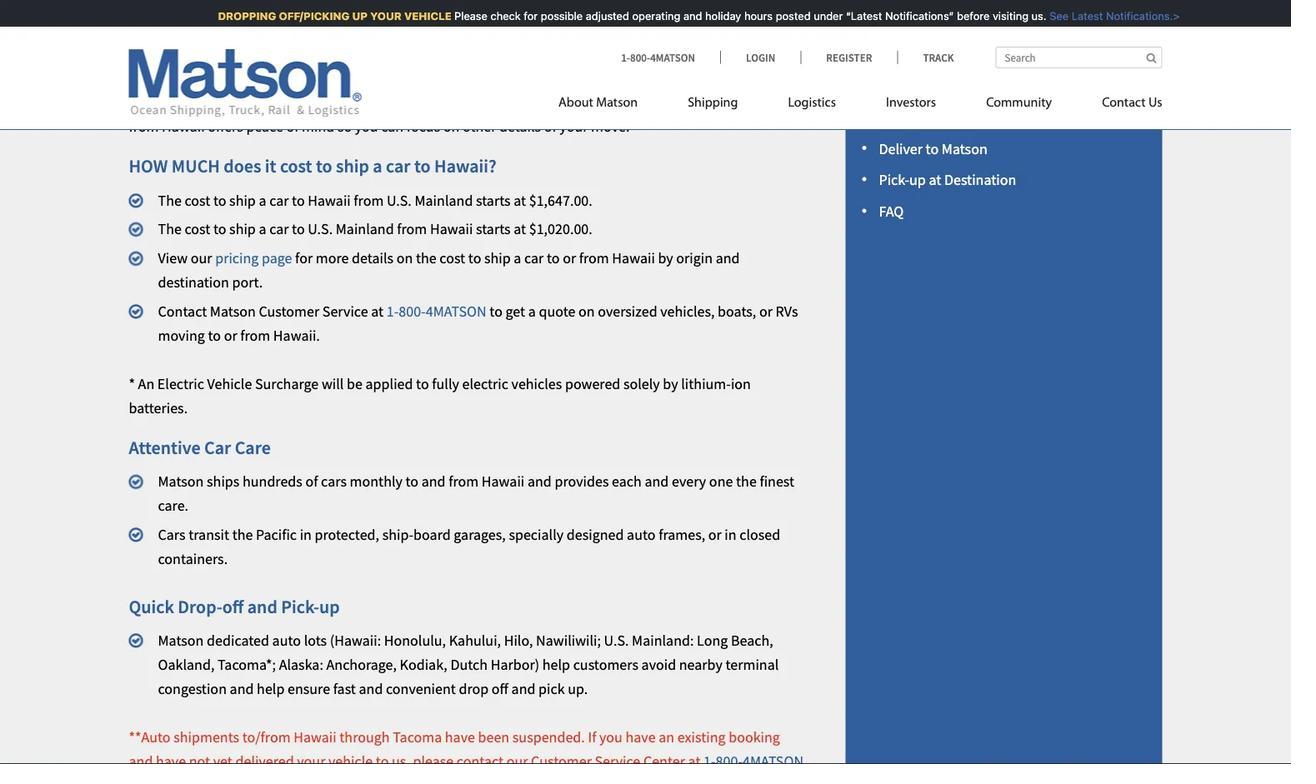 Task type: describe. For each thing, give the bounding box(es) containing it.
0 vertical spatial service
[[323, 302, 368, 321]]

0 vertical spatial up
[[910, 171, 926, 189]]

blue matson logo with ocean, shipping, truck, rail and logistics written beneath it. image
[[129, 49, 362, 118]]

*
[[129, 375, 135, 394]]

the for the cost to ship a car to hawaii from u.s. mainland starts at $1,647.00.
[[158, 191, 182, 210]]

and down "anchorage,"
[[359, 679, 383, 698]]

about
[[583, 29, 620, 47]]

offers
[[208, 117, 243, 136]]

dropping off/picking up your vehicle please check for possible adjusted operating and holiday hours posted under "latest notifications" before visiting us. see latest notifications.>
[[211, 10, 1173, 22]]

customer service representatives
[[129, 5, 739, 47]]

register
[[827, 50, 873, 64]]

car inside with industry leading on-time arrivals and stellar customer service, shipping your car with matson to and from hawaii offers peace of mind so you can focus on other details of your move.
[[637, 93, 656, 112]]

on inside for more details on the cost to ship a car to or from hawaii by origin and destination port.
[[397, 249, 413, 268]]

faq link
[[879, 202, 904, 221]]

vehicle inside * an electric vehicle surcharge will be applied to fully electric vehicles powered solely by lithium-ion batteries.
[[207, 375, 252, 394]]

matson inside "matson ships hundreds of cars monthly to and from hawaii and provides each and every one the finest care."
[[158, 473, 204, 491]]

1-800-4matson link up 'with'
[[621, 50, 720, 64]]

shipping
[[688, 96, 738, 110]]

with industry leading on-time arrivals and stellar customer service, shipping your car with matson to and from hawaii offers peace of mind so you can focus on other details of your move.
[[129, 93, 779, 136]]

a up 'the cost to ship a car to hawaii from u.s. mainland starts at $1,647.00.'
[[373, 155, 382, 178]]

on inside with industry leading on-time arrivals and stellar customer service, shipping your car with matson to and from hawaii offers peace of mind so you can focus on other details of your move.
[[443, 117, 460, 136]]

the cost to ship a car to u.s. mainland from hawaii starts at $1,020.00.
[[158, 220, 593, 239]]

and down harbor)
[[512, 679, 536, 698]]

please
[[447, 10, 481, 22]]

before
[[950, 10, 983, 22]]

from up the cost to ship a car to u.s. mainland from hawaii starts at $1,020.00.
[[354, 191, 384, 210]]

will
[[322, 375, 344, 394]]

pick-up at destination
[[879, 171, 1017, 189]]

you inside can also help you make a booking and answer questions about shipping your car to hawaii or u.s. mainland. call us at
[[314, 29, 337, 47]]

login
[[746, 50, 776, 64]]

finest
[[760, 473, 795, 491]]

answer
[[470, 29, 515, 47]]

* an electric vehicle surcharge will be applied to fully electric vehicles powered solely by lithium-ion batteries.
[[129, 375, 751, 418]]

check
[[484, 10, 514, 22]]

ensure
[[288, 679, 330, 698]]

0 vertical spatial for
[[517, 10, 531, 22]]

dropping
[[211, 10, 269, 22]]

possible
[[534, 10, 576, 22]]

logistics link
[[763, 88, 861, 122]]

make
[[340, 29, 375, 47]]

closed
[[740, 526, 781, 544]]

an
[[138, 375, 154, 394]]

deliver
[[879, 139, 923, 158]]

from down 'the cost to ship a car to hawaii from u.s. mainland starts at $1,647.00.'
[[397, 220, 427, 239]]

lots
[[304, 631, 327, 650]]

contact for contact us
[[1103, 96, 1146, 110]]

car down it
[[269, 191, 289, 210]]

to up view our pricing page
[[213, 220, 226, 239]]

on inside to get a quote on oversized vehicles, boats, or rvs moving to or from hawaii.
[[579, 302, 595, 321]]

your inside **auto shipments to/from hawaii through tacoma have been suspended. if you have an existing booking and have not yet delivered your vehicle to us, please contact our customer service center at
[[297, 753, 326, 765]]

0 horizontal spatial up
[[319, 595, 340, 618]]

u.s. up the cost to ship a car to u.s. mainland from hawaii starts at $1,020.00.
[[387, 191, 412, 210]]

view
[[158, 249, 188, 268]]

lithium-
[[681, 375, 731, 394]]

to down $1,020.00.
[[547, 249, 560, 268]]

hours
[[737, 10, 766, 22]]

shipments
[[174, 728, 239, 747]]

to down focus
[[414, 155, 431, 178]]

how
[[129, 155, 168, 178]]

oversized
[[598, 302, 658, 321]]

0 vertical spatial mainland
[[415, 191, 473, 210]]

0 horizontal spatial 800-
[[310, 53, 337, 71]]

quick
[[129, 595, 174, 618]]

and right "each"
[[645, 473, 669, 491]]

on-
[[265, 93, 286, 112]]

deliver to matson
[[879, 139, 988, 158]]

ship down so
[[336, 155, 369, 178]]

a up the pricing page link
[[259, 220, 266, 239]]

u.s. inside matson dedicated auto lots (hawaii: honolulu, kahului, hilo, nawiliwili; u.s. mainland: long beach, oakland, tacoma*; alaska: anchorage, kodiak, dutch harbor) help customers avoid nearby terminal congestion and help ensure fast and convenient drop off and pick up.
[[604, 631, 629, 650]]

or inside cars transit the pacific in protected, ship-board garages, specially designed auto frames, or in closed containers.
[[709, 526, 722, 544]]

0 horizontal spatial off
[[222, 595, 244, 618]]

at up applied
[[371, 302, 384, 321]]

to right the moving
[[208, 326, 221, 345]]

0 horizontal spatial 4matson
[[337, 53, 398, 71]]

1 horizontal spatial 1-
[[387, 302, 399, 321]]

booking inside **auto shipments to/from hawaii through tacoma have been suspended. if you have an existing booking and have not yet delivered your vehicle to us, please contact our customer service center at
[[729, 728, 780, 747]]

customer inside with industry leading on-time arrivals and stellar customer service, shipping your car with matson to and from hawaii offers peace of mind so you can focus on other details of your move.
[[435, 93, 494, 112]]

auto inside cars transit the pacific in protected, ship-board garages, specially designed auto frames, or in closed containers.
[[627, 526, 656, 544]]

representatives
[[129, 29, 226, 47]]

from inside to get a quote on oversized vehicles, boats, or rvs moving to or from hawaii.
[[240, 326, 270, 345]]

more
[[316, 249, 349, 268]]

the for the cost to ship a car to u.s. mainland from hawaii starts at $1,020.00.
[[158, 220, 182, 239]]

to inside "matson ships hundreds of cars monthly to and from hawaii and provides each and every one the finest care."
[[406, 473, 419, 491]]

1 vertical spatial help
[[543, 655, 570, 674]]

attentive car care
[[129, 436, 271, 459]]

contact
[[457, 753, 504, 765]]

industry
[[161, 93, 213, 112]]

terminal
[[726, 655, 779, 674]]

cars transit the pacific in protected, ship-board garages, specially designed auto frames, or in closed containers.
[[158, 526, 781, 568]]

1 horizontal spatial 4matson
[[426, 302, 487, 321]]

guam link
[[892, 41, 929, 60]]

pacific
[[256, 526, 297, 544]]

cars
[[321, 473, 347, 491]]

to right 'deliver'
[[926, 139, 939, 158]]

by for lithium-
[[663, 375, 678, 394]]

matson ships hundreds of cars monthly to and from hawaii and provides each and every one the finest care.
[[158, 473, 795, 515]]

at down deliver to matson link
[[929, 171, 942, 189]]

rvs
[[776, 302, 798, 321]]

mind
[[302, 117, 335, 136]]

auto inside matson dedicated auto lots (hawaii: honolulu, kahului, hilo, nawiliwili; u.s. mainland: long beach, oakland, tacoma*; alaska: anchorage, kodiak, dutch harbor) help customers avoid nearby terminal congestion and help ensure fast and convenient drop off and pick up.
[[272, 631, 301, 650]]

customer service representatives link
[[129, 5, 739, 47]]

2 vertical spatial help
[[257, 679, 285, 698]]

the inside for more details on the cost to ship a car to or from hawaii by origin and destination port.
[[416, 249, 437, 268]]

by for origin
[[658, 249, 674, 268]]

of inside "matson ships hundreds of cars monthly to and from hawaii and provides each and every one the finest care."
[[306, 473, 318, 491]]

or inside for more details on the cost to ship a car to or from hawaii by origin and destination port.
[[563, 249, 576, 268]]

0 horizontal spatial of
[[286, 117, 299, 136]]

ships
[[207, 473, 240, 491]]

for inside for more details on the cost to ship a car to or from hawaii by origin and destination port.
[[295, 249, 313, 268]]

your down 'about'
[[560, 117, 588, 136]]

vehicle
[[329, 753, 373, 765]]

your up the move.
[[605, 93, 634, 112]]

call
[[238, 53, 262, 71]]

other
[[463, 117, 497, 136]]

prepare
[[879, 108, 929, 126]]

1-800-4matson link down make
[[298, 53, 398, 71]]

see
[[1043, 10, 1062, 22]]

moving
[[158, 326, 205, 345]]

shipping inside with industry leading on-time arrivals and stellar customer service, shipping your car with matson to and from hawaii offers peace of mind so you can focus on other details of your move.
[[548, 93, 602, 112]]

1 vertical spatial mainland
[[336, 220, 394, 239]]

contact us link
[[1077, 88, 1163, 122]]

hawaii up for more details on the cost to ship a car to or from hawaii by origin and destination port.
[[430, 220, 473, 239]]

ship down the does
[[229, 191, 256, 210]]

our inside **auto shipments to/from hawaii through tacoma have been suspended. if you have an existing booking and have not yet delivered your vehicle to us, please contact our customer service center at
[[507, 753, 528, 765]]

u.s. up more
[[308, 220, 333, 239]]

cost down much
[[185, 191, 210, 210]]

cost right it
[[280, 155, 312, 178]]

and left provides
[[528, 473, 552, 491]]

peace
[[246, 117, 283, 136]]

1 horizontal spatial have
[[445, 728, 475, 747]]

drop
[[459, 679, 489, 698]]

or left the rvs
[[760, 302, 773, 321]]

pick-up at destination link
[[879, 171, 1017, 189]]

details inside with industry leading on-time arrivals and stellar customer service, shipping your car with matson to and from hawaii offers peace of mind so you can focus on other details of your move.
[[500, 117, 541, 136]]

us.
[[1025, 10, 1040, 22]]

an
[[659, 728, 675, 747]]

investors
[[886, 96, 937, 110]]

car up 'the cost to ship a car to hawaii from u.s. mainland starts at $1,647.00.'
[[386, 155, 411, 178]]

see latest notifications.> link
[[1040, 10, 1173, 22]]

to up the page
[[292, 220, 305, 239]]

hundreds
[[243, 473, 303, 491]]

us
[[265, 53, 279, 71]]

2 in from the left
[[725, 526, 737, 544]]

and inside can also help you make a booking and answer questions about shipping your car to hawaii or u.s. mainland. call us at
[[443, 29, 467, 47]]

1-800-4matson for 1-800-4matson link above 'with'
[[621, 50, 695, 64]]

pick
[[539, 679, 565, 698]]

community link
[[962, 88, 1077, 122]]

ship up pricing
[[229, 220, 256, 239]]

1 horizontal spatial vehicle
[[932, 108, 976, 126]]

starts for mainland
[[476, 191, 511, 210]]

powered
[[565, 375, 621, 394]]

2 horizontal spatial 1-
[[621, 50, 630, 64]]

and up dedicated
[[247, 595, 278, 618]]

car up the page
[[269, 220, 289, 239]]

time
[[286, 93, 314, 112]]

a inside can also help you make a booking and answer questions about shipping your car to hawaii or u.s. mainland. call us at
[[378, 29, 385, 47]]

electric
[[157, 375, 204, 394]]

care
[[235, 436, 271, 459]]

beach,
[[731, 631, 774, 650]]

0 horizontal spatial our
[[191, 249, 212, 268]]

vehicles
[[512, 375, 562, 394]]

to up to get a quote on oversized vehicles, boats, or rvs moving to or from hawaii.
[[468, 249, 481, 268]]

top menu navigation
[[559, 88, 1163, 122]]

to down the does
[[213, 191, 226, 210]]

or right the moving
[[224, 326, 237, 345]]

and left stellar
[[366, 93, 391, 112]]

delivered
[[236, 753, 294, 765]]

a down it
[[259, 191, 266, 210]]

you inside **auto shipments to/from hawaii through tacoma have been suspended. if you have an existing booking and have not yet delivered your vehicle to us, please contact our customer service center at
[[600, 728, 623, 747]]

ion
[[731, 375, 751, 394]]

matson inside matson dedicated auto lots (hawaii: honolulu, kahului, hilo, nawiliwili; u.s. mainland: long beach, oakland, tacoma*; alaska: anchorage, kodiak, dutch harbor) help customers avoid nearby terminal congestion and help ensure fast and convenient drop off and pick up.
[[158, 631, 204, 650]]

your
[[363, 10, 395, 22]]

track
[[923, 50, 954, 64]]

1 in from the left
[[300, 526, 312, 544]]

at left $1,647.00.
[[514, 191, 526, 210]]

tacoma
[[393, 728, 442, 747]]

quick drop-off and pick-up
[[129, 595, 340, 618]]

provides
[[555, 473, 609, 491]]

and left logistics
[[755, 93, 779, 112]]

u.s. inside can also help you make a booking and answer questions about shipping your car to hawaii or u.s. mainland. call us at
[[145, 53, 170, 71]]



Task type: vqa. For each thing, say whether or not it's contained in the screenshot.
cold
no



Task type: locate. For each thing, give the bounding box(es) containing it.
1 starts from the top
[[476, 191, 511, 210]]

1 horizontal spatial in
[[725, 526, 737, 544]]

1 vertical spatial shipping
[[548, 93, 602, 112]]

2 vertical spatial you
[[600, 728, 623, 747]]

**auto
[[129, 728, 171, 747]]

1 vertical spatial our
[[507, 753, 528, 765]]

dedicated
[[207, 631, 269, 650]]

up.
[[568, 679, 588, 698]]

0 horizontal spatial in
[[300, 526, 312, 544]]

hawaii up vehicle
[[294, 728, 337, 747]]

1 vertical spatial by
[[663, 375, 678, 394]]

suspended.
[[513, 728, 585, 747]]

vehicle
[[932, 108, 976, 126], [207, 375, 252, 394]]

0 horizontal spatial shipping
[[548, 93, 602, 112]]

1 vertical spatial you
[[355, 117, 378, 136]]

help down tacoma*;
[[257, 679, 285, 698]]

hawaii
[[750, 29, 793, 47], [162, 117, 205, 136], [308, 191, 351, 210], [430, 220, 473, 239], [612, 249, 655, 268], [482, 473, 525, 491], [294, 728, 337, 747]]

can down dropping
[[229, 29, 251, 47]]

2 horizontal spatial 800-
[[630, 50, 651, 64]]

details inside for more details on the cost to ship a car to or from hawaii by origin and destination port.
[[352, 249, 394, 268]]

nearby
[[679, 655, 723, 674]]

matson inside with industry leading on-time arrivals and stellar customer service, shipping your car with matson to and from hawaii offers peace of mind so you can focus on other details of your move.
[[690, 93, 736, 112]]

have left not
[[156, 753, 186, 765]]

customer up other
[[435, 93, 494, 112]]

0 vertical spatial the
[[416, 249, 437, 268]]

protected,
[[315, 526, 379, 544]]

the inside cars transit the pacific in protected, ship-board garages, specially designed auto frames, or in closed containers.
[[232, 526, 253, 544]]

2 horizontal spatial 4matson
[[651, 50, 695, 64]]

matson dedicated auto lots (hawaii: honolulu, kahului, hilo, nawiliwili; u.s. mainland: long beach, oakland, tacoma*; alaska: anchorage, kodiak, dutch harbor) help customers avoid nearby terminal congestion and help ensure fast and convenient drop off and pick up.
[[158, 631, 779, 698]]

transit
[[189, 526, 229, 544]]

a inside for more details on the cost to ship a car to or from hawaii by origin and destination port.
[[514, 249, 522, 268]]

center
[[644, 753, 685, 765]]

every
[[672, 473, 707, 491]]

0 horizontal spatial 1-800-4matson
[[298, 53, 398, 71]]

monthly
[[350, 473, 403, 491]]

0 vertical spatial customer
[[633, 5, 692, 23]]

you down the off/picking
[[314, 29, 337, 47]]

help
[[283, 29, 311, 47], [543, 655, 570, 674], [257, 679, 285, 698]]

hawaii inside with industry leading on-time arrivals and stellar customer service, shipping your car with matson to and from hawaii offers peace of mind so you can focus on other details of your move.
[[162, 117, 205, 136]]

0 horizontal spatial pick-
[[281, 595, 319, 618]]

you right "if"
[[600, 728, 623, 747]]

0 horizontal spatial for
[[295, 249, 313, 268]]

1 vertical spatial up
[[319, 595, 340, 618]]

fully
[[432, 375, 459, 394]]

applied
[[366, 375, 413, 394]]

0 vertical spatial customer
[[259, 302, 320, 321]]

logistics
[[788, 96, 836, 110]]

1 vertical spatial pick-
[[281, 595, 319, 618]]

starts for hawaii
[[476, 220, 511, 239]]

to inside with industry leading on-time arrivals and stellar customer service, shipping your car with matson to and from hawaii offers peace of mind so you can focus on other details of your move.
[[739, 93, 752, 112]]

1 vertical spatial customer
[[531, 753, 592, 765]]

drop-
[[178, 595, 222, 618]]

0 vertical spatial off
[[222, 595, 244, 618]]

your inside can also help you make a booking and answer questions about shipping your car to hawaii or u.s. mainland. call us at
[[680, 29, 709, 47]]

to/from
[[242, 728, 291, 747]]

by inside for more details on the cost to ship a car to or from hawaii by origin and destination port.
[[658, 249, 674, 268]]

1 horizontal spatial 1-800-4matson
[[621, 50, 695, 64]]

shipping up the move.
[[548, 93, 602, 112]]

get
[[506, 302, 525, 321]]

ship inside for more details on the cost to ship a car to or from hawaii by origin and destination port.
[[484, 249, 511, 268]]

and down please
[[443, 29, 467, 47]]

quote
[[539, 302, 576, 321]]

help down the off/picking
[[283, 29, 311, 47]]

leading
[[216, 93, 262, 112]]

can inside with industry leading on-time arrivals and stellar customer service, shipping your car with matson to and from hawaii offers peace of mind so you can focus on other details of your move.
[[381, 117, 404, 136]]

1 vertical spatial customer
[[435, 93, 494, 112]]

garages,
[[454, 526, 506, 544]]

at left $1,020.00.
[[514, 220, 526, 239]]

with
[[659, 93, 687, 112]]

electric
[[462, 375, 509, 394]]

so
[[338, 117, 352, 136]]

to inside can also help you make a booking and answer questions about shipping your car to hawaii or u.s. mainland. call us at
[[734, 29, 747, 47]]

or up with
[[129, 53, 142, 71]]

hawaii inside **auto shipments to/from hawaii through tacoma have been suspended. if you have an existing booking and have not yet delivered your vehicle to us, please contact our customer service center at
[[294, 728, 337, 747]]

booking right existing
[[729, 728, 780, 747]]

the down the cost to ship a car to u.s. mainland from hawaii starts at $1,020.00.
[[416, 249, 437, 268]]

off inside matson dedicated auto lots (hawaii: honolulu, kahului, hilo, nawiliwili; u.s. mainland: long beach, oakland, tacoma*; alaska: anchorage, kodiak, dutch harbor) help customers avoid nearby terminal congestion and help ensure fast and convenient drop off and pick up.
[[492, 679, 509, 698]]

hawaii up "garages,"
[[482, 473, 525, 491]]

view our pricing page
[[158, 249, 292, 268]]

page
[[262, 249, 292, 268]]

pricing page link
[[215, 249, 292, 268]]

800- down operating
[[630, 50, 651, 64]]

pricing
[[215, 249, 259, 268]]

0 vertical spatial details
[[500, 117, 541, 136]]

surcharge
[[255, 375, 319, 394]]

2 horizontal spatial the
[[736, 473, 757, 491]]

1 vertical spatial vehicle
[[207, 375, 252, 394]]

stellar
[[394, 93, 432, 112]]

prepare vehicle link
[[879, 108, 976, 126]]

existing
[[678, 728, 726, 747]]

destination
[[945, 171, 1017, 189]]

0 horizontal spatial can
[[229, 29, 251, 47]]

in right pacific
[[300, 526, 312, 544]]

from inside with industry leading on-time arrivals and stellar customer service, shipping your car with matson to and from hawaii offers peace of mind so you can focus on other details of your move.
[[129, 117, 159, 136]]

0 horizontal spatial 1-
[[298, 53, 310, 71]]

1 vertical spatial booking
[[729, 728, 780, 747]]

car left 'with'
[[637, 93, 656, 112]]

car inside can also help you make a booking and answer questions about shipping your car to hawaii or u.s. mainland. call us at
[[712, 29, 731, 47]]

you right so
[[355, 117, 378, 136]]

investors link
[[861, 88, 962, 122]]

off right drop
[[492, 679, 509, 698]]

ship
[[336, 155, 369, 178], [229, 191, 256, 210], [229, 220, 256, 239], [484, 249, 511, 268]]

at inside can also help you make a booking and answer questions about shipping your car to hawaii or u.s. mainland. call us at
[[282, 53, 295, 71]]

to left us,
[[376, 753, 389, 765]]

customer left holiday
[[633, 5, 692, 23]]

dutch
[[451, 655, 488, 674]]

1 vertical spatial details
[[352, 249, 394, 268]]

4matson down for more details on the cost to ship a car to or from hawaii by origin and destination port.
[[426, 302, 487, 321]]

oakland,
[[158, 655, 215, 674]]

vehicle up deliver to matson link
[[932, 108, 976, 126]]

matson up oakland,
[[158, 631, 204, 650]]

help up pick
[[543, 655, 570, 674]]

ship up get
[[484, 249, 511, 268]]

contact inside top menu navigation
[[1103, 96, 1146, 110]]

hawaii inside for more details on the cost to ship a car to or from hawaii by origin and destination port.
[[612, 249, 655, 268]]

2 horizontal spatial on
[[579, 302, 595, 321]]

0 horizontal spatial you
[[314, 29, 337, 47]]

to down how much does it cost to ship a car to hawaii?
[[292, 191, 305, 210]]

long
[[697, 631, 728, 650]]

search image
[[1147, 52, 1157, 63]]

2 horizontal spatial have
[[626, 728, 656, 747]]

in
[[300, 526, 312, 544], [725, 526, 737, 544]]

1 horizontal spatial booking
[[729, 728, 780, 747]]

notifications"
[[878, 10, 947, 22]]

off up dedicated
[[222, 595, 244, 618]]

0 horizontal spatial details
[[352, 249, 394, 268]]

customer inside **auto shipments to/from hawaii through tacoma have been suspended. if you have an existing booking and have not yet delivered your vehicle to us, please contact our customer service center at
[[531, 753, 592, 765]]

in left closed on the right bottom of the page
[[725, 526, 737, 544]]

1 vertical spatial the
[[736, 473, 757, 491]]

0 horizontal spatial customer
[[259, 302, 320, 321]]

and down tacoma*;
[[230, 679, 254, 698]]

hawaii inside "matson ships hundreds of cars monthly to and from hawaii and provides each and every one the finest care."
[[482, 473, 525, 491]]

auto left frames,
[[627, 526, 656, 544]]

0 vertical spatial auto
[[627, 526, 656, 544]]

details down the cost to ship a car to u.s. mainland from hawaii starts at $1,020.00.
[[352, 249, 394, 268]]

0 horizontal spatial on
[[397, 249, 413, 268]]

0 vertical spatial shipping
[[623, 29, 677, 47]]

our up destination
[[191, 249, 212, 268]]

auto up "alaska:"
[[272, 631, 301, 650]]

matson up care.
[[158, 473, 204, 491]]

2 vertical spatial on
[[579, 302, 595, 321]]

the up the view
[[158, 220, 182, 239]]

0 horizontal spatial contact
[[158, 302, 207, 321]]

from inside for more details on the cost to ship a car to or from hawaii by origin and destination port.
[[579, 249, 609, 268]]

can also help you make a booking and answer questions about shipping your car to hawaii or u.s. mainland. call us at
[[129, 29, 793, 71]]

0 horizontal spatial auto
[[272, 631, 301, 650]]

1 horizontal spatial details
[[500, 117, 541, 136]]

the inside "matson ships hundreds of cars monthly to and from hawaii and provides each and every one the finest care."
[[736, 473, 757, 491]]

to left the fully
[[416, 375, 429, 394]]

1 horizontal spatial our
[[507, 753, 528, 765]]

hawaii inside can also help you make a booking and answer questions about shipping your car to hawaii or u.s. mainland. call us at
[[750, 29, 793, 47]]

cost up the view
[[185, 220, 210, 239]]

of down 'time' on the left top of page
[[286, 117, 299, 136]]

1 horizontal spatial the
[[416, 249, 437, 268]]

details down service,
[[500, 117, 541, 136]]

0 vertical spatial you
[[314, 29, 337, 47]]

1 vertical spatial the
[[158, 220, 182, 239]]

1 horizontal spatial shipping
[[623, 29, 677, 47]]

the
[[416, 249, 437, 268], [736, 473, 757, 491], [232, 526, 253, 544]]

matson up destination
[[942, 139, 988, 158]]

or inside can also help you make a booking and answer questions about shipping your car to hawaii or u.s. mainland. call us at
[[129, 53, 142, 71]]

from
[[129, 117, 159, 136], [354, 191, 384, 210], [397, 220, 427, 239], [579, 249, 609, 268], [240, 326, 270, 345], [449, 473, 479, 491]]

up
[[910, 171, 926, 189], [319, 595, 340, 618]]

1-800-4matson link down for more details on the cost to ship a car to or from hawaii by origin and destination port.
[[387, 302, 487, 321]]

the right transit
[[232, 526, 253, 544]]

latest
[[1065, 10, 1096, 22]]

or down $1,020.00.
[[563, 249, 576, 268]]

by inside * an electric vehicle surcharge will be applied to fully electric vehicles powered solely by lithium-ion batteries.
[[663, 375, 678, 394]]

mainland:
[[632, 631, 694, 650]]

1 vertical spatial can
[[381, 117, 404, 136]]

to right shipping
[[739, 93, 752, 112]]

0 horizontal spatial have
[[156, 753, 186, 765]]

0 vertical spatial on
[[443, 117, 460, 136]]

posted
[[769, 10, 804, 22]]

or right frames,
[[709, 526, 722, 544]]

2 horizontal spatial of
[[544, 117, 557, 136]]

mainland down 'the cost to ship a car to hawaii from u.s. mainland starts at $1,647.00.'
[[336, 220, 394, 239]]

shipping down operating
[[623, 29, 677, 47]]

convenient
[[386, 679, 456, 698]]

from up "garages,"
[[449, 473, 479, 491]]

from down $1,020.00.
[[579, 249, 609, 268]]

0 vertical spatial the
[[158, 191, 182, 210]]

hawaii up login
[[750, 29, 793, 47]]

service down more
[[323, 302, 368, 321]]

1 horizontal spatial service
[[595, 753, 641, 765]]

booking inside can also help you make a booking and answer questions about shipping your car to hawaii or u.s. mainland. call us at
[[388, 29, 440, 47]]

your left vehicle
[[297, 753, 326, 765]]

and left holiday
[[677, 10, 695, 22]]

1 horizontal spatial contact
[[1103, 96, 1146, 110]]

0 vertical spatial help
[[283, 29, 311, 47]]

contact up the moving
[[158, 302, 207, 321]]

1 vertical spatial for
[[295, 249, 313, 268]]

to left get
[[490, 302, 503, 321]]

car inside for more details on the cost to ship a car to or from hawaii by origin and destination port.
[[525, 249, 544, 268]]

800- up arrivals
[[310, 53, 337, 71]]

1 horizontal spatial customer
[[531, 753, 592, 765]]

with
[[129, 93, 158, 112]]

to inside **auto shipments to/from hawaii through tacoma have been suspended. if you have an existing booking and have not yet delivered your vehicle to us, please contact our customer service center at
[[376, 753, 389, 765]]

and inside **auto shipments to/from hawaii through tacoma have been suspended. if you have an existing booking and have not yet delivered your vehicle to us, please contact our customer service center at
[[129, 753, 153, 765]]

questions
[[518, 29, 580, 47]]

1 horizontal spatial 800-
[[399, 302, 426, 321]]

been
[[478, 728, 510, 747]]

1 vertical spatial on
[[397, 249, 413, 268]]

have
[[445, 728, 475, 747], [626, 728, 656, 747], [156, 753, 186, 765]]

to down hours
[[734, 29, 747, 47]]

the cost to ship a car to hawaii from u.s. mainland starts at $1,647.00.
[[158, 191, 593, 210]]

a inside to get a quote on oversized vehicles, boats, or rvs moving to or from hawaii.
[[528, 302, 536, 321]]

1 horizontal spatial on
[[443, 117, 460, 136]]

1 vertical spatial off
[[492, 679, 509, 698]]

for more details on the cost to ship a car to or from hawaii by origin and destination port.
[[158, 249, 740, 292]]

1 the from the top
[[158, 191, 182, 210]]

from inside "matson ships hundreds of cars monthly to and from hawaii and provides each and every one the finest care."
[[449, 473, 479, 491]]

cost inside for more details on the cost to ship a car to or from hawaii by origin and destination port.
[[440, 249, 465, 268]]

0 horizontal spatial the
[[232, 526, 253, 544]]

1- right us
[[298, 53, 310, 71]]

solely
[[624, 375, 660, 394]]

u.s. up customers
[[604, 631, 629, 650]]

1 vertical spatial auto
[[272, 631, 301, 650]]

can
[[229, 29, 251, 47], [381, 117, 404, 136]]

1- down operating
[[621, 50, 630, 64]]

up
[[345, 10, 361, 22]]

$1,020.00.
[[529, 220, 593, 239]]

hilo,
[[504, 631, 533, 650]]

0 horizontal spatial vehicle
[[207, 375, 252, 394]]

help inside can also help you make a booking and answer questions about shipping your car to hawaii or u.s. mainland. call us at
[[283, 29, 311, 47]]

at inside **auto shipments to/from hawaii through tacoma have been suspended. if you have an existing booking and have not yet delivered your vehicle to us, please contact our customer service center at
[[688, 753, 701, 765]]

contact us
[[1103, 96, 1163, 110]]

2 vertical spatial the
[[232, 526, 253, 544]]

to get a quote on oversized vehicles, boats, or rvs moving to or from hawaii.
[[158, 302, 798, 345]]

1 horizontal spatial auto
[[627, 526, 656, 544]]

car
[[712, 29, 731, 47], [637, 93, 656, 112], [386, 155, 411, 178], [269, 191, 289, 210], [269, 220, 289, 239], [525, 249, 544, 268]]

1 horizontal spatial mainland
[[415, 191, 473, 210]]

1 horizontal spatial off
[[492, 679, 509, 698]]

at
[[282, 53, 295, 71], [929, 171, 942, 189], [514, 191, 526, 210], [514, 220, 526, 239], [371, 302, 384, 321], [688, 753, 701, 765]]

1- down for more details on the cost to ship a car to or from hawaii by origin and destination port.
[[387, 302, 399, 321]]

starts down hawaii?
[[476, 191, 511, 210]]

your down dropping off/picking up your vehicle please check for possible adjusted operating and holiday hours posted under "latest notifications" before visiting us. see latest notifications.>
[[680, 29, 709, 47]]

service inside **auto shipments to/from hawaii through tacoma have been suspended. if you have an existing booking and have not yet delivered your vehicle to us, please contact our customer service center at
[[595, 753, 641, 765]]

batteries.
[[129, 399, 188, 418]]

0 horizontal spatial booking
[[388, 29, 440, 47]]

pick- up faq link
[[879, 171, 910, 189]]

0 vertical spatial pick-
[[879, 171, 910, 189]]

for right the page
[[295, 249, 313, 268]]

0 horizontal spatial customer
[[435, 93, 494, 112]]

anchorage,
[[326, 655, 397, 674]]

matson down the port.
[[210, 302, 256, 321]]

1 vertical spatial starts
[[476, 220, 511, 239]]

and up board
[[422, 473, 446, 491]]

faq
[[879, 202, 904, 221]]

1 horizontal spatial pick-
[[879, 171, 910, 189]]

matson up the move.
[[596, 96, 638, 110]]

and right origin
[[716, 249, 740, 268]]

on right quote
[[579, 302, 595, 321]]

1 horizontal spatial up
[[910, 171, 926, 189]]

a down your
[[378, 29, 385, 47]]

hawaii.
[[273, 326, 320, 345]]

our down been
[[507, 753, 528, 765]]

hawaii down how much does it cost to ship a car to hawaii?
[[308, 191, 351, 210]]

2 starts from the top
[[476, 220, 511, 239]]

Search search field
[[996, 47, 1163, 68]]

4matson up 'with'
[[651, 50, 695, 64]]

matson inside "link"
[[596, 96, 638, 110]]

1 horizontal spatial customer
[[633, 5, 692, 23]]

customer inside customer service representatives
[[633, 5, 692, 23]]

deliver to matson link
[[879, 139, 988, 158]]

have left an
[[626, 728, 656, 747]]

login link
[[720, 50, 801, 64]]

0 vertical spatial by
[[658, 249, 674, 268]]

service
[[695, 5, 739, 23]]

operating
[[625, 10, 674, 22]]

fast
[[333, 679, 356, 698]]

0 vertical spatial booking
[[388, 29, 440, 47]]

up up lots
[[319, 595, 340, 618]]

to down mind
[[316, 155, 332, 178]]

the
[[158, 191, 182, 210], [158, 220, 182, 239]]

can inside can also help you make a booking and answer questions about shipping your car to hawaii or u.s. mainland. call us at
[[229, 29, 251, 47]]

None search field
[[996, 47, 1163, 68]]

visiting
[[986, 10, 1022, 22]]

0 vertical spatial our
[[191, 249, 212, 268]]

to inside * an electric vehicle surcharge will be applied to fully electric vehicles powered solely by lithium-ion batteries.
[[416, 375, 429, 394]]

have up contact on the bottom left of the page
[[445, 728, 475, 747]]

1-800-4matson for 1-800-4matson link underneath make
[[298, 53, 398, 71]]

1 vertical spatial contact
[[158, 302, 207, 321]]

you inside with industry leading on-time arrivals and stellar customer service, shipping your car with matson to and from hawaii offers peace of mind so you can focus on other details of your move.
[[355, 117, 378, 136]]

shipping inside can also help you make a booking and answer questions about shipping your car to hawaii or u.s. mainland. call us at
[[623, 29, 677, 47]]

contact for contact matson customer service at 1-800-4matson
[[158, 302, 207, 321]]

1 horizontal spatial you
[[355, 117, 378, 136]]

and inside for more details on the cost to ship a car to or from hawaii by origin and destination port.
[[716, 249, 740, 268]]

u.s. down representatives
[[145, 53, 170, 71]]

0 vertical spatial can
[[229, 29, 251, 47]]

up down deliver to matson link
[[910, 171, 926, 189]]

how much does it cost to ship a car to hawaii?
[[129, 155, 497, 178]]

vehicle right electric
[[207, 375, 252, 394]]

2 the from the top
[[158, 220, 182, 239]]

a
[[378, 29, 385, 47], [373, 155, 382, 178], [259, 191, 266, 210], [259, 220, 266, 239], [514, 249, 522, 268], [528, 302, 536, 321]]

1 horizontal spatial of
[[306, 473, 318, 491]]

1 horizontal spatial can
[[381, 117, 404, 136]]

0 vertical spatial contact
[[1103, 96, 1146, 110]]

u.s.
[[145, 53, 170, 71], [387, 191, 412, 210], [308, 220, 333, 239], [604, 631, 629, 650]]

2 horizontal spatial you
[[600, 728, 623, 747]]

one
[[710, 473, 733, 491]]

nawiliwili;
[[536, 631, 601, 650]]



